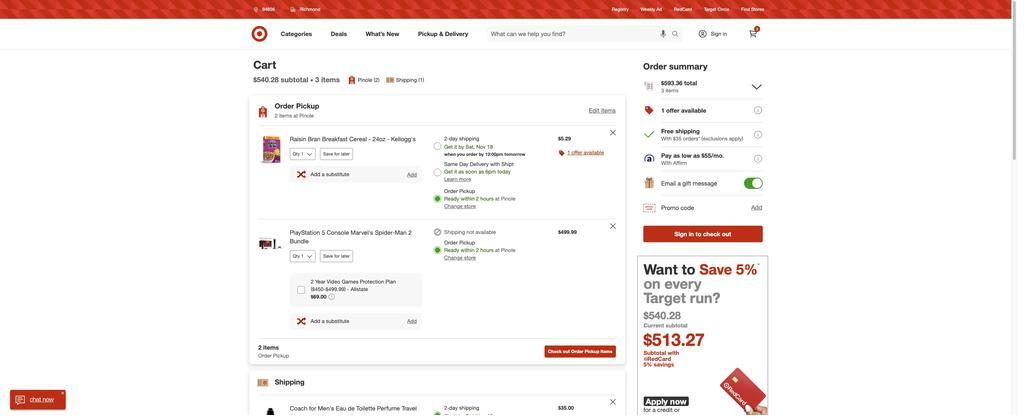 Task type: locate. For each thing, give the bounding box(es) containing it.
1 vertical spatial change
[[444, 254, 463, 261]]

with down pay
[[661, 160, 672, 166]]

1 add a substitute from the top
[[311, 171, 349, 177]]

pinole inside order pickup 2 items at pinole
[[299, 112, 314, 119]]

shipping for 2-day shipping get it by sat, nov 18 when you order by 12:00pm tomorrow
[[459, 135, 479, 142]]

- right oz
[[334, 413, 336, 415]]

cart item ready to fulfill group
[[249, 126, 625, 219], [249, 219, 625, 339], [249, 395, 625, 415]]

cart item ready to fulfill group containing coach for men's eau de toilette perfume travel spray - 0.5 fl oz - ulta beauty
[[249, 395, 625, 415]]

0 vertical spatial with
[[661, 135, 672, 142]]

0 vertical spatial with
[[490, 161, 500, 167]]

1 day from the top
[[449, 135, 458, 142]]

a left credit at the bottom right of the page
[[653, 406, 656, 414]]

1 horizontal spatial redcard
[[674, 7, 692, 12]]

ready down the learn
[[444, 195, 459, 202]]

email
[[661, 180, 676, 187]]

1 vertical spatial shipping
[[459, 135, 479, 142]]

it up when
[[454, 144, 457, 150]]

1 vertical spatial add button
[[751, 203, 763, 212]]

2- for 2-day shipping
[[444, 405, 449, 411]]

day inside 2-day shipping get it by sat, nov 18 when you order by 12:00pm tomorrow
[[449, 135, 458, 142]]

items inside button
[[601, 348, 612, 354]]

delivery right &
[[445, 30, 468, 37]]

learn
[[444, 176, 458, 182]]

at down the shipping not available
[[495, 247, 500, 253]]

add a substitute
[[311, 171, 349, 177], [311, 318, 349, 324]]

order inside 2 items order pickup
[[258, 352, 272, 359]]

now
[[43, 396, 54, 403], [670, 396, 687, 406]]

redcard down $513.27
[[647, 355, 671, 363]]

1 horizontal spatial with
[[668, 349, 679, 356]]

playstation 5 console marvel&#39;s spider-man 2 bundle image
[[255, 228, 285, 258]]

save for later down console
[[323, 253, 350, 259]]

delivery up soon
[[470, 161, 489, 167]]

day for 2-day shipping get it by sat, nov 18 when you order by 12:00pm tomorrow
[[449, 135, 458, 142]]

2 horizontal spatial available
[[681, 107, 706, 114]]

0 horizontal spatial sign
[[675, 230, 687, 238]]

1 vertical spatial shipping
[[444, 229, 465, 235]]

items
[[321, 75, 340, 84], [666, 87, 679, 93], [601, 107, 616, 114], [279, 112, 292, 119], [263, 344, 279, 351], [601, 348, 612, 354]]

1 vertical spatial add a substitute
[[311, 318, 349, 324]]

list containing pinole (2)
[[347, 76, 424, 85]]

0 vertical spatial 5%
[[736, 261, 758, 278]]

target left circle
[[704, 7, 716, 12]]

1 vertical spatial in
[[689, 230, 694, 238]]

subtotal right the current
[[666, 322, 688, 329]]

3 right $540.28 subtotal
[[315, 75, 319, 84]]

2 inside the playstation 5 console marvel's spider-man 2 bundle
[[408, 229, 412, 236]]

store down the shipping not available
[[464, 254, 476, 261]]

0 horizontal spatial now
[[43, 396, 54, 403]]

at up raisin
[[293, 112, 298, 119]]

as up affirm
[[673, 152, 680, 159]]

- left 24oz
[[369, 135, 371, 143]]

- inside 2 year video games protection plan ($450-$499.99) - allstate
[[347, 286, 349, 292]]

in down circle
[[723, 30, 727, 37]]

1 vertical spatial ready
[[444, 247, 459, 253]]

1 2- from the top
[[444, 135, 449, 142]]

pinole (2)
[[358, 77, 380, 83]]

1 horizontal spatial now
[[670, 396, 687, 406]]

5% savings
[[644, 361, 674, 368]]

1 cart item ready to fulfill group from the top
[[249, 126, 625, 219]]

2 horizontal spatial shipping
[[444, 229, 465, 235]]

bran
[[308, 135, 320, 143]]

0 vertical spatial subtotal
[[281, 75, 309, 84]]

0 horizontal spatial in
[[689, 230, 694, 238]]

1 vertical spatial cart item ready to fulfill group
[[249, 219, 625, 339]]

2 store from the top
[[464, 254, 476, 261]]

now right apply
[[670, 396, 687, 406]]

marvel's
[[351, 229, 373, 236]]

for up 0.5 on the bottom left of the page
[[309, 405, 316, 412]]

0 vertical spatial day
[[449, 135, 458, 142]]

None radio
[[434, 228, 441, 236]]

sign in to check out
[[675, 230, 731, 238]]

1 save for later from the top
[[323, 151, 350, 157]]

order pickup ready within 2 hours at pinole change store down more
[[444, 188, 516, 209]]

1 later from the top
[[341, 151, 350, 157]]

1 vertical spatial subtotal
[[666, 322, 688, 329]]

add
[[311, 171, 320, 177], [407, 171, 417, 178], [751, 204, 762, 211], [311, 318, 320, 324], [407, 318, 417, 324]]

(1)
[[418, 77, 424, 83]]

sign
[[711, 30, 721, 37], [675, 230, 687, 238]]

0 vertical spatial in
[[723, 30, 727, 37]]

1 horizontal spatial 1 offer available
[[661, 107, 706, 114]]

year
[[315, 278, 325, 285]]

1 vertical spatial store pickup radio
[[434, 246, 441, 254]]

0 vertical spatial at
[[293, 112, 298, 119]]

travel
[[402, 405, 417, 412]]

2 save for later from the top
[[323, 253, 350, 259]]

within down the shipping not available
[[461, 247, 475, 253]]

with
[[490, 161, 500, 167], [668, 349, 679, 356]]

1 ready from the top
[[444, 195, 459, 202]]

- right 24oz
[[387, 135, 390, 143]]

day for 2-day shipping
[[449, 405, 458, 411]]

1 vertical spatial available
[[584, 149, 604, 156]]

2- up when
[[444, 135, 449, 142]]

nov
[[476, 144, 486, 150]]

as
[[673, 152, 680, 159], [693, 152, 700, 159], [459, 168, 464, 175], [479, 168, 484, 175]]

$540.28 down cart
[[253, 75, 279, 84]]

by up you
[[459, 144, 464, 150]]

0 horizontal spatial $540.28
[[253, 75, 279, 84]]

for left credit at the bottom right of the page
[[644, 406, 651, 414]]

list
[[347, 76, 424, 85]]

2 within from the top
[[461, 247, 475, 253]]

hours down the shipping not available
[[480, 247, 494, 253]]

hours down 6pm at the left top of the page
[[480, 195, 494, 202]]

0 vertical spatial out
[[722, 230, 731, 238]]

*
[[758, 262, 760, 268]]

get up the learn
[[444, 168, 453, 175]]

shipping inside the free shipping with $35 orders* (exclusions apply)
[[675, 127, 700, 135]]

at down 6pm at the left top of the page
[[495, 195, 500, 202]]

gift
[[683, 180, 691, 187]]

1 vertical spatial hours
[[480, 247, 494, 253]]

1 vertical spatial out
[[563, 348, 570, 354]]

1 vertical spatial sign
[[675, 230, 687, 238]]

order pickup ready within 2 hours at pinole change store for first store pickup radio from the top of the page change store button
[[444, 188, 516, 209]]

2 get from the top
[[444, 168, 453, 175]]

delivery
[[445, 30, 468, 37], [470, 161, 489, 167]]

to left check
[[696, 230, 701, 238]]

target inside on every target run?
[[644, 289, 686, 306]]

2- right travel
[[444, 405, 449, 411]]

0 vertical spatial within
[[461, 195, 475, 202]]

change down the learn
[[444, 203, 463, 209]]

every
[[665, 275, 702, 292]]

1 up free
[[661, 107, 665, 114]]

2 cart item ready to fulfill group from the top
[[249, 219, 625, 339]]

shipping up 'coach'
[[275, 378, 305, 386]]

0 vertical spatial add button
[[407, 171, 417, 178]]

for inside apply now for a credit or
[[644, 406, 651, 414]]

available
[[681, 107, 706, 114], [584, 149, 604, 156], [476, 229, 496, 235]]

save for later button
[[320, 148, 353, 160], [320, 250, 353, 262]]

1 horizontal spatial 5%
[[736, 261, 758, 278]]

now inside apply now for a credit or
[[670, 396, 687, 406]]

change down the shipping not available
[[444, 254, 463, 261]]

in left check
[[689, 230, 694, 238]]

same day delivery with shipt get it as soon as 6pm today learn more
[[444, 161, 514, 182]]

not
[[467, 229, 474, 235]]

order
[[643, 61, 667, 71], [275, 102, 294, 110], [444, 188, 458, 194], [444, 239, 458, 246], [571, 348, 584, 354], [258, 352, 272, 359]]

to
[[696, 230, 701, 238], [682, 261, 696, 278]]

shipping left not
[[444, 229, 465, 235]]

as left 6pm at the left top of the page
[[479, 168, 484, 175]]

0 vertical spatial 1 offer available
[[661, 107, 706, 114]]

1 vertical spatial 3
[[315, 75, 319, 84]]

free shipping with $35 orders* (exclusions apply)
[[661, 127, 743, 142]]

2 2- from the top
[[444, 405, 449, 411]]

hours
[[480, 195, 494, 202], [480, 247, 494, 253]]

1 hours from the top
[[480, 195, 494, 202]]

$540.28
[[253, 75, 279, 84], [644, 309, 681, 322]]

24oz
[[373, 135, 385, 143]]

get up when
[[444, 144, 453, 150]]

save up run?
[[700, 261, 732, 278]]

1 horizontal spatial shipping
[[396, 77, 417, 83]]

later down raisin bran breakfast cereal - 24oz - kellogg's
[[341, 151, 350, 157]]

1 vertical spatial at
[[495, 195, 500, 202]]

save
[[323, 151, 333, 157], [323, 253, 333, 259], [700, 261, 732, 278]]

1 vertical spatial substitute
[[326, 318, 349, 324]]

0 vertical spatial to
[[696, 230, 701, 238]]

save for later button down breakfast
[[320, 148, 353, 160]]

0 horizontal spatial redcard
[[647, 355, 671, 363]]

weekly ad link
[[641, 6, 662, 13]]

spider-
[[375, 229, 395, 236]]

1 horizontal spatial offer
[[666, 107, 680, 114]]

1 horizontal spatial delivery
[[470, 161, 489, 167]]

pinole
[[358, 77, 372, 83], [299, 112, 314, 119], [501, 195, 516, 202], [501, 247, 516, 253]]

2 change store button from the top
[[444, 254, 476, 261]]

hours for first store pickup radio from the top of the page
[[480, 195, 494, 202]]

shipping (1)
[[396, 77, 424, 83]]

target down want
[[644, 289, 686, 306]]

- down games
[[347, 286, 349, 292]]

1 vertical spatial save for later
[[323, 253, 350, 259]]

1 offer available button up the free shipping with $35 orders* (exclusions apply)
[[643, 99, 763, 123]]

$540.28 subtotal
[[253, 75, 309, 84]]

1 substitute from the top
[[326, 171, 349, 177]]

in inside button
[[689, 230, 694, 238]]

1 horizontal spatial subtotal
[[666, 322, 688, 329]]

2 vertical spatial shipping
[[459, 405, 479, 411]]

2 inside 2 items order pickup
[[258, 344, 262, 351]]

-
[[369, 135, 371, 143], [387, 135, 390, 143], [347, 286, 349, 292], [307, 413, 309, 415], [334, 413, 336, 415]]

2 change from the top
[[444, 254, 463, 261]]

out inside sign in to check out button
[[722, 230, 731, 238]]

1 vertical spatial later
[[341, 253, 350, 259]]

delivery for day
[[470, 161, 489, 167]]

2 day from the top
[[449, 405, 458, 411]]

2 horizontal spatial 3
[[756, 27, 758, 31]]

1 vertical spatial it
[[454, 168, 457, 175]]

2 save for later button from the top
[[320, 250, 353, 262]]

save down breakfast
[[323, 151, 333, 157]]

a
[[322, 171, 325, 177], [678, 180, 681, 187], [322, 318, 325, 324], [653, 406, 656, 414]]

0 vertical spatial change
[[444, 203, 463, 209]]

to right want
[[682, 261, 696, 278]]

1 horizontal spatial 3
[[661, 87, 664, 93]]

3 down $593.36
[[661, 87, 664, 93]]

0 vertical spatial save for later button
[[320, 148, 353, 160]]

1 within from the top
[[461, 195, 475, 202]]

chat
[[30, 396, 41, 403]]

sign inside button
[[675, 230, 687, 238]]

1 it from the top
[[454, 144, 457, 150]]

within for first store pickup radio from the top of the page
[[461, 195, 475, 202]]

with down free
[[661, 135, 672, 142]]

2-
[[444, 135, 449, 142], [444, 405, 449, 411]]

change store button down the shipping not available
[[444, 254, 476, 261]]

save down 5
[[323, 253, 333, 259]]

later down the playstation 5 console marvel's spider-man 2 bundle
[[341, 253, 350, 259]]

2 hours from the top
[[480, 247, 494, 253]]

1 store from the top
[[464, 203, 476, 209]]

cereal
[[349, 135, 367, 143]]

1 vertical spatial change store button
[[444, 254, 476, 261]]

change store button for first store pickup radio from the top of the page
[[444, 202, 476, 210]]

summary
[[669, 61, 708, 71]]

pickup
[[418, 30, 438, 37], [296, 102, 319, 110], [459, 188, 475, 194], [459, 239, 475, 246], [585, 348, 599, 354], [273, 352, 289, 359]]

0 vertical spatial save
[[323, 151, 333, 157]]

0 vertical spatial shipping
[[675, 127, 700, 135]]

it
[[454, 144, 457, 150], [454, 168, 457, 175]]

0 horizontal spatial delivery
[[445, 30, 468, 37]]

items inside 2 items order pickup
[[263, 344, 279, 351]]

1 vertical spatial save for later button
[[320, 250, 353, 262]]

0 vertical spatial 3
[[756, 27, 758, 31]]

1 horizontal spatial in
[[723, 30, 727, 37]]

store up the shipping not available
[[464, 203, 476, 209]]

1 vertical spatial 1 offer available
[[567, 149, 604, 156]]

de
[[348, 405, 355, 412]]

add a substitute down breakfast
[[311, 171, 349, 177]]

3 down the 'stores'
[[756, 27, 758, 31]]

1 change store button from the top
[[444, 202, 476, 210]]

subtotal up order pickup 2 items at pinole
[[281, 75, 309, 84]]

$540.28 for $540.28 subtotal
[[253, 75, 279, 84]]

it up learn more button
[[454, 168, 457, 175]]

with inside the free shipping with $35 orders* (exclusions apply)
[[661, 135, 672, 142]]

ready down the shipping not available
[[444, 247, 459, 253]]

0 vertical spatial get
[[444, 144, 453, 150]]

with up savings
[[668, 349, 679, 356]]

0 vertical spatial redcard
[[674, 7, 692, 12]]

None radio
[[434, 142, 441, 150], [434, 169, 441, 176], [434, 412, 441, 415], [434, 142, 441, 150], [434, 169, 441, 176], [434, 412, 441, 415]]

order pickup ready within 2 hours at pinole change store down not
[[444, 239, 516, 261]]

affirm image
[[644, 154, 654, 162]]

1 offer available
[[661, 107, 706, 114], [567, 149, 604, 156]]

to inside sign in to check out button
[[696, 230, 701, 238]]

shipping
[[396, 77, 417, 83], [444, 229, 465, 235], [275, 378, 305, 386]]

3 cart item ready to fulfill group from the top
[[249, 395, 625, 415]]

find stores
[[741, 7, 764, 12]]

now inside button
[[43, 396, 54, 403]]

ready
[[444, 195, 459, 202], [444, 247, 459, 253]]

1 horizontal spatial sign
[[711, 30, 721, 37]]

3 link
[[745, 26, 761, 42]]

0 vertical spatial save for later
[[323, 151, 350, 157]]

pickup inside button
[[585, 348, 599, 354]]

0 vertical spatial change store button
[[444, 202, 476, 210]]

with up 6pm at the left top of the page
[[490, 161, 500, 167]]

1 horizontal spatial out
[[722, 230, 731, 238]]

substitute down $69.00
[[326, 318, 349, 324]]

redcard right the ad
[[674, 7, 692, 12]]

2 with from the top
[[661, 160, 672, 166]]

$540.28 current subtotal $513.27
[[644, 309, 705, 350]]

2 vertical spatial shipping
[[275, 378, 305, 386]]

chat now button
[[10, 390, 66, 409]]

1 get from the top
[[444, 144, 453, 150]]

shipping not available
[[444, 229, 496, 235]]

shipping left (1)
[[396, 77, 417, 83]]

2- inside 2-day shipping get it by sat, nov 18 when you order by 12:00pm tomorrow
[[444, 135, 449, 142]]

now right chat
[[43, 396, 54, 403]]

0 vertical spatial store
[[464, 203, 476, 209]]

1 order pickup ready within 2 hours at pinole change store from the top
[[444, 188, 516, 209]]

save for later button down console
[[320, 250, 353, 262]]

1 vertical spatial to
[[682, 261, 696, 278]]

delivery inside same day delivery with shipt get it as soon as 6pm today learn more
[[470, 161, 489, 167]]

sign for sign in
[[711, 30, 721, 37]]

stores
[[751, 7, 764, 12]]

$540.28 up $513.27
[[644, 309, 681, 322]]

1 down $5.29
[[567, 149, 570, 156]]

shipping for shipping not available
[[444, 229, 465, 235]]

out inside "check out order pickup items" button
[[563, 348, 570, 354]]

by down nov
[[479, 151, 484, 157]]

0 vertical spatial cart item ready to fulfill group
[[249, 126, 625, 219]]

shipping inside 2-day shipping get it by sat, nov 18 when you order by 12:00pm tomorrow
[[459, 135, 479, 142]]

now for chat
[[43, 396, 54, 403]]

1 horizontal spatial to
[[696, 230, 701, 238]]

2 add a substitute from the top
[[311, 318, 349, 324]]

2 ready from the top
[[444, 247, 459, 253]]

promo
[[661, 204, 679, 211]]

1 vertical spatial store
[[464, 254, 476, 261]]

on
[[644, 275, 661, 292]]

1 vertical spatial 1 offer available button
[[567, 149, 604, 156]]

cart
[[253, 58, 276, 71]]

at inside order pickup 2 items at pinole
[[293, 112, 298, 119]]

$540.28 inside $540.28 current subtotal $513.27
[[644, 309, 681, 322]]

0 vertical spatial 2-
[[444, 135, 449, 142]]

1 vertical spatial order pickup ready within 2 hours at pinole change store
[[444, 239, 516, 261]]

pickup inside order pickup 2 items at pinole
[[296, 102, 319, 110]]

2 it from the top
[[454, 168, 457, 175]]

0 vertical spatial delivery
[[445, 30, 468, 37]]

subtotal with
[[644, 349, 681, 356]]

sign down target circle link
[[711, 30, 721, 37]]

when
[[444, 151, 456, 157]]

1 vertical spatial get
[[444, 168, 453, 175]]

0 vertical spatial order pickup ready within 2 hours at pinole change store
[[444, 188, 516, 209]]

&
[[439, 30, 443, 37]]

1 with from the top
[[661, 135, 672, 142]]

3 inside $593.36 total 3 items
[[661, 87, 664, 93]]

0 horizontal spatial shipping
[[275, 378, 305, 386]]

2 order pickup ready within 2 hours at pinole change store from the top
[[444, 239, 516, 261]]

0 horizontal spatial subtotal
[[281, 75, 309, 84]]

0 vertical spatial target
[[704, 7, 716, 12]]

1 change from the top
[[444, 203, 463, 209]]

1 offer available down $5.29
[[567, 149, 604, 156]]

in
[[723, 30, 727, 37], [689, 230, 694, 238]]

out
[[722, 230, 731, 238], [563, 348, 570, 354]]

0 vertical spatial substitute
[[326, 171, 349, 177]]

chat now
[[30, 396, 54, 403]]

as down 'day'
[[459, 168, 464, 175]]

playstation 5 console marvel's spider-man 2 bundle link
[[290, 228, 422, 246]]

hours for first store pickup radio from the bottom of the page
[[480, 247, 494, 253]]

1 vertical spatial target
[[644, 289, 686, 306]]

save for later down breakfast
[[323, 151, 350, 157]]

edit
[[589, 107, 600, 114]]

change store button down learn more button
[[444, 202, 476, 210]]

1 offer available button down $5.29
[[567, 149, 604, 156]]

2 inside 2 year video games protection plan ($450-$499.99) - allstate
[[311, 278, 314, 285]]

within down more
[[461, 195, 475, 202]]

0 horizontal spatial 3
[[315, 75, 319, 84]]

1 vertical spatial save
[[323, 253, 333, 259]]

richmond button
[[286, 3, 325, 16]]

savings
[[654, 361, 674, 368]]

man
[[395, 229, 407, 236]]

1 offer available down $593.36 total 3 items
[[661, 107, 706, 114]]

1 vertical spatial delivery
[[470, 161, 489, 167]]

sign down promo code
[[675, 230, 687, 238]]

a inside apply now for a credit or
[[653, 406, 656, 414]]

0 horizontal spatial target
[[644, 289, 686, 306]]

0 horizontal spatial to
[[682, 261, 696, 278]]

Store pickup radio
[[434, 195, 441, 202], [434, 246, 441, 254]]

2 later from the top
[[341, 253, 350, 259]]

substitute down breakfast
[[326, 171, 349, 177]]

categories
[[281, 30, 312, 37]]

apply
[[646, 396, 668, 406]]

1 save for later button from the top
[[320, 148, 353, 160]]

add a substitute down $69.00
[[311, 318, 349, 324]]

3 for 3 items
[[315, 75, 319, 84]]



Task type: vqa. For each thing, say whether or not it's contained in the screenshot.
$540.28 Current subtotal $513.27
yes



Task type: describe. For each thing, give the bounding box(es) containing it.
subtotal inside $540.28 current subtotal $513.27
[[666, 322, 688, 329]]

0 vertical spatial available
[[681, 107, 706, 114]]

find
[[741, 7, 750, 12]]

raisin bran breakfast cereal - 24oz - kellogg's link
[[290, 135, 422, 143]]

what's
[[366, 30, 385, 37]]

oz
[[326, 413, 332, 415]]

a left gift
[[678, 180, 681, 187]]

affirm image
[[643, 153, 655, 165]]

video
[[327, 278, 340, 285]]

3 for 3
[[756, 27, 758, 31]]

within for first store pickup radio from the bottom of the page
[[461, 247, 475, 253]]

deals
[[331, 30, 347, 37]]

check out order pickup items button
[[545, 345, 616, 357]]

$35
[[673, 135, 682, 142]]

tomorrow
[[505, 151, 525, 157]]

with inside pay as low as $55/mo. with affirm
[[661, 160, 672, 166]]

later for breakfast
[[341, 151, 350, 157]]

1 store pickup radio from the top
[[434, 195, 441, 202]]

2 vertical spatial available
[[476, 229, 496, 235]]

0 horizontal spatial 1 offer available
[[567, 149, 604, 156]]

1 vertical spatial redcard
[[647, 355, 671, 363]]

for down console
[[334, 253, 340, 259]]

circle
[[718, 7, 729, 12]]

2 inside order pickup 2 items at pinole
[[275, 112, 278, 119]]

fl
[[321, 413, 324, 415]]

$593.36 total 3 items
[[661, 79, 697, 93]]

What can we help you find? suggestions appear below search field
[[487, 26, 674, 42]]

console
[[327, 229, 349, 236]]

ad
[[657, 7, 662, 12]]

target inside target circle link
[[704, 7, 716, 12]]

order pickup 2 items at pinole
[[275, 102, 319, 119]]

save for later for console
[[323, 253, 350, 259]]

same
[[444, 161, 458, 167]]

breakfast
[[322, 135, 348, 143]]

6pm
[[486, 168, 496, 175]]

cart item ready to fulfill group containing playstation 5 console marvel's spider-man 2 bundle
[[249, 219, 625, 339]]

18
[[487, 144, 493, 150]]

get inside 2-day shipping get it by sat, nov 18 when you order by 12:00pm tomorrow
[[444, 144, 453, 150]]

sat,
[[466, 144, 475, 150]]

apply now button
[[644, 396, 689, 406]]

edit items
[[589, 107, 616, 114]]

what's new link
[[359, 26, 409, 42]]

it inside 2-day shipping get it by sat, nov 18 when you order by 12:00pm tomorrow
[[454, 144, 457, 150]]

0 vertical spatial 1
[[661, 107, 665, 114]]

low
[[682, 152, 692, 159]]

1 vertical spatial with
[[668, 349, 679, 356]]

2-day shipping get it by sat, nov 18 when you order by 12:00pm tomorrow
[[444, 135, 525, 157]]

current
[[644, 322, 664, 329]]

$35.00
[[558, 405, 574, 411]]

2 vertical spatial save
[[700, 261, 732, 278]]

for down breakfast
[[334, 151, 340, 157]]

save for later button for console
[[320, 250, 353, 262]]

with inside same day delivery with shipt get it as soon as 6pm today learn more
[[490, 161, 500, 167]]

code
[[681, 204, 694, 211]]

store for first store pickup radio from the top of the page
[[464, 203, 476, 209]]

raisin bran breakfast cereal - 24oz - kellogg's image
[[255, 135, 285, 165]]

2 vertical spatial at
[[495, 247, 500, 253]]

$499.99
[[558, 229, 577, 235]]

allstate
[[351, 286, 368, 292]]

- left 0.5 on the bottom left of the page
[[307, 413, 309, 415]]

1 vertical spatial 5%
[[644, 361, 652, 368]]

ulta
[[338, 413, 349, 415]]

2 year video games protection plan ($450-$499.99) - allstate
[[311, 278, 396, 292]]

protection
[[360, 278, 384, 285]]

order pickup ready within 2 hours at pinole change store for change store button corresponding to first store pickup radio from the bottom of the page
[[444, 239, 516, 261]]

save for later for breakfast
[[323, 151, 350, 157]]

$540.28 for $540.28 current subtotal $513.27
[[644, 309, 681, 322]]

kellogg's
[[391, 135, 416, 143]]

raisin bran breakfast cereal - 24oz - kellogg's
[[290, 135, 416, 143]]

0 vertical spatial offer
[[666, 107, 680, 114]]

store for first store pickup radio from the bottom of the page
[[464, 254, 476, 261]]

0 vertical spatial by
[[459, 144, 464, 150]]

2 items order pickup
[[258, 344, 289, 359]]

apply now for a credit or
[[644, 396, 687, 414]]

$499.99)
[[326, 286, 346, 292]]

delivery for &
[[445, 30, 468, 37]]

Service plan checkbox
[[297, 286, 305, 294]]

pay
[[661, 152, 672, 159]]

on every target run?
[[644, 275, 721, 306]]

sign for sign in to check out
[[675, 230, 687, 238]]

shipt
[[501, 161, 514, 167]]

later for console
[[341, 253, 350, 259]]

shipping for 2-day shipping
[[459, 405, 479, 411]]

3 items
[[315, 75, 340, 84]]

redcard link
[[674, 6, 692, 13]]

2- for 2-day shipping get it by sat, nov 18 when you order by 12:00pm tomorrow
[[444, 135, 449, 142]]

total
[[684, 79, 697, 87]]

check
[[703, 230, 720, 238]]

email a gift message
[[661, 180, 717, 187]]

1 vertical spatial by
[[479, 151, 484, 157]]

as right low
[[693, 152, 700, 159]]

toilette
[[356, 405, 376, 412]]

more
[[459, 176, 471, 182]]

1 horizontal spatial available
[[584, 149, 604, 156]]

0 horizontal spatial offer
[[572, 149, 582, 156]]

it inside same day delivery with shipt get it as soon as 6pm today learn more
[[454, 168, 457, 175]]

a down $69.00
[[322, 318, 325, 324]]

apply)
[[729, 135, 743, 142]]

order
[[466, 151, 478, 157]]

playstation
[[290, 229, 320, 236]]

cart item ready to fulfill group containing raisin bran breakfast cereal - 24oz - kellogg's
[[249, 126, 625, 219]]

✕
[[61, 391, 64, 395]]

edit items button
[[589, 106, 616, 115]]

items inside dropdown button
[[601, 107, 616, 114]]

items inside order pickup 2 items at pinole
[[279, 112, 292, 119]]

pickup & delivery link
[[412, 26, 478, 42]]

subtotal
[[644, 349, 666, 356]]

$69.00
[[311, 293, 327, 300]]

pay as low as $55/mo. with affirm
[[661, 152, 724, 166]]

now for apply
[[670, 396, 687, 406]]

beauty
[[350, 413, 369, 415]]

a down breakfast
[[322, 171, 325, 177]]

target circle link
[[704, 6, 729, 13]]

bundle
[[290, 237, 309, 245]]

0 vertical spatial 1 offer available button
[[643, 99, 763, 123]]

games
[[342, 278, 359, 285]]

save for console
[[323, 253, 333, 259]]

in for sign in
[[723, 30, 727, 37]]

chat now dialog
[[10, 390, 66, 409]]

registry
[[612, 7, 629, 12]]

order inside order pickup 2 items at pinole
[[275, 102, 294, 110]]

coach for men's eau de toilette perfume travel spray - 0.5 fl oz - ulta beauty link
[[290, 404, 422, 415]]

for inside coach for men's eau de toilette perfume travel spray - 0.5 fl oz - ulta beauty
[[309, 405, 316, 412]]

shipping for shipping (1)
[[396, 77, 417, 83]]

5
[[322, 229, 325, 236]]

new
[[387, 30, 399, 37]]

deals link
[[324, 26, 356, 42]]

94806 button
[[249, 3, 283, 16]]

get inside same day delivery with shipt get it as soon as 6pm today learn more
[[444, 168, 453, 175]]

1 vertical spatial 1
[[567, 149, 570, 156]]

order inside button
[[571, 348, 584, 354]]

2 substitute from the top
[[326, 318, 349, 324]]

men's
[[318, 405, 334, 412]]

learn more button
[[444, 175, 471, 183]]

save for breakfast
[[323, 151, 333, 157]]

perfume
[[377, 405, 400, 412]]

richmond
[[300, 6, 320, 12]]

message
[[693, 180, 717, 187]]

94806
[[262, 6, 275, 12]]

2 vertical spatial add button
[[407, 318, 417, 325]]

eau
[[336, 405, 346, 412]]

find stores link
[[741, 6, 764, 13]]

shipping for shipping
[[275, 378, 305, 386]]

credit
[[657, 406, 673, 414]]

change store button for first store pickup radio from the bottom of the page
[[444, 254, 476, 261]]

in for sign in to check out
[[689, 230, 694, 238]]

items inside $593.36 total 3 items
[[666, 87, 679, 93]]

pickup inside 2 items order pickup
[[273, 352, 289, 359]]

you
[[457, 151, 465, 157]]

(2)
[[374, 77, 380, 83]]

(exclusions
[[702, 135, 728, 142]]

save for later button for breakfast
[[320, 148, 353, 160]]

2 store pickup radio from the top
[[434, 246, 441, 254]]



